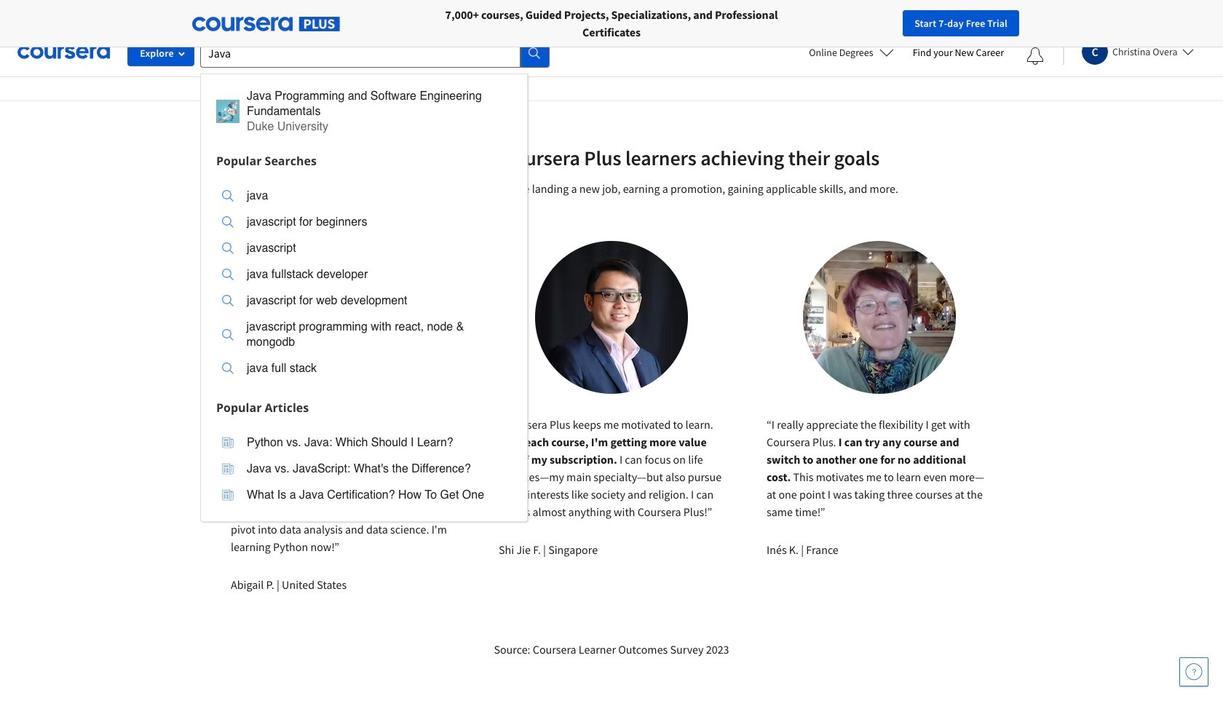 Task type: vqa. For each thing, say whether or not it's contained in the screenshot.
LEARNER IMAGE SHI JIE F.
yes



Task type: locate. For each thing, give the bounding box(es) containing it.
learner image inés k. image
[[803, 241, 956, 394]]

1 vertical spatial list box
[[201, 421, 527, 521]]

coursera image
[[17, 41, 110, 64]]

2 list box from the top
[[201, 421, 527, 521]]

0 vertical spatial list box
[[201, 174, 527, 394]]

suggestion image image
[[216, 100, 240, 123], [222, 190, 234, 202], [222, 216, 234, 228], [222, 243, 234, 254], [222, 269, 234, 280], [222, 295, 234, 307], [222, 329, 234, 340], [222, 363, 234, 374], [222, 437, 234, 449], [222, 463, 234, 475], [222, 489, 234, 501]]

1 list box from the top
[[201, 174, 527, 394]]

list box
[[201, 174, 527, 394], [201, 421, 527, 521]]

None search field
[[200, 38, 550, 522]]



Task type: describe. For each thing, give the bounding box(es) containing it.
learner image abigail p. image
[[267, 241, 420, 394]]

learner image shi jie f. image
[[535, 241, 688, 394]]

banner navigation
[[12, 0, 410, 29]]

coursera plus image
[[192, 17, 340, 31]]

autocomplete results list box
[[200, 73, 528, 522]]

e.g. Machine Learning text field
[[333, 0, 860, 11]]

What do you want to learn? text field
[[200, 38, 521, 67]]

help center image
[[1186, 663, 1203, 681]]



